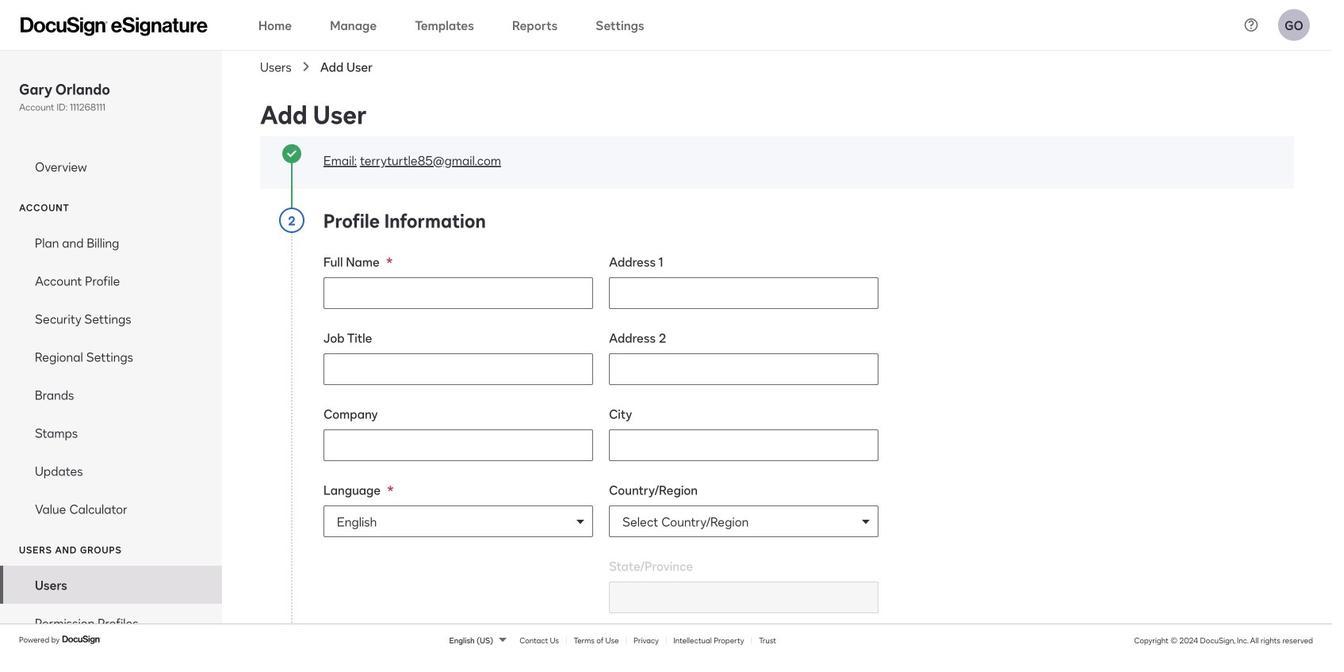 Task type: locate. For each thing, give the bounding box(es) containing it.
None text field
[[324, 354, 592, 385], [324, 431, 592, 461], [610, 431, 878, 461], [324, 354, 592, 385], [324, 431, 592, 461], [610, 431, 878, 461]]

None text field
[[324, 278, 592, 308], [610, 278, 878, 308], [610, 354, 878, 385], [610, 583, 878, 613], [324, 278, 592, 308], [610, 278, 878, 308], [610, 354, 878, 385], [610, 583, 878, 613]]



Task type: vqa. For each thing, say whether or not it's contained in the screenshot.
Enter Keyword text box
no



Task type: describe. For each thing, give the bounding box(es) containing it.
account element
[[0, 224, 222, 528]]

users and groups element
[[0, 566, 222, 657]]

docusign image
[[62, 634, 102, 647]]

docusign admin image
[[21, 17, 208, 36]]



